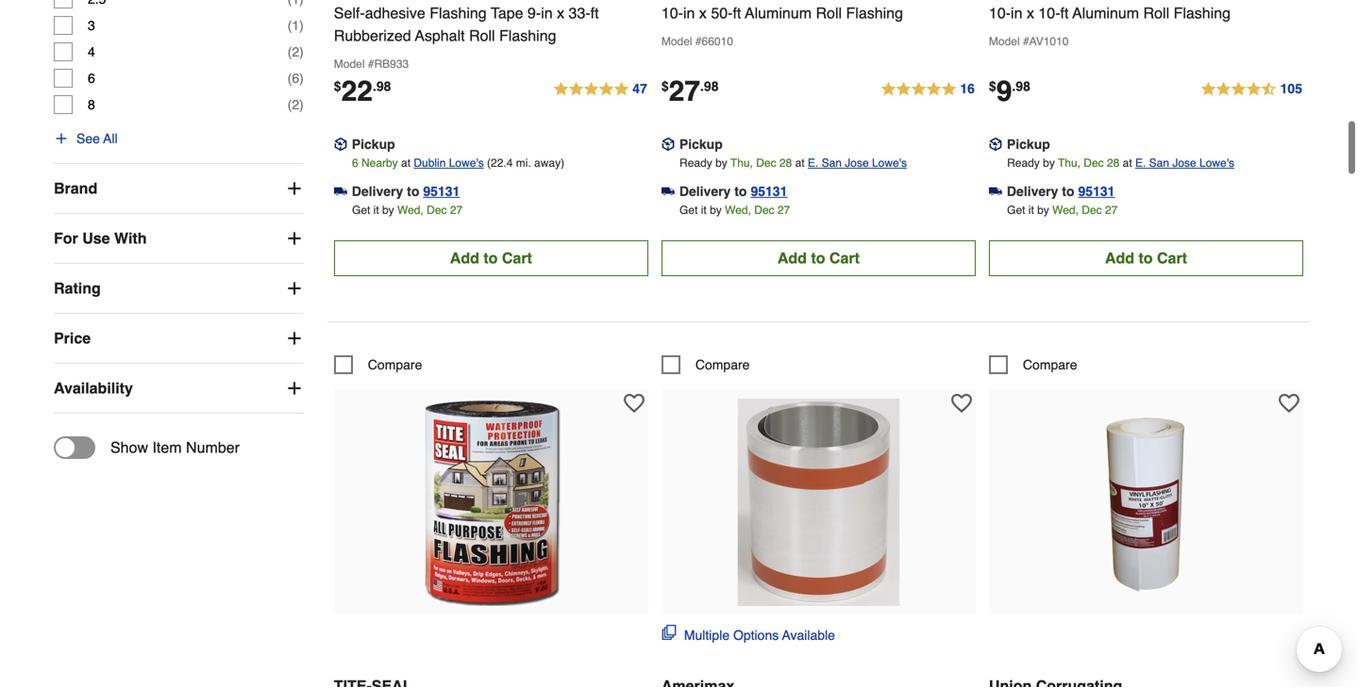 Task type: locate. For each thing, give the bounding box(es) containing it.
1 add to cart from the left
[[450, 249, 532, 267]]

asphalt
[[415, 27, 465, 44]]

0 horizontal spatial lowe's
[[449, 157, 484, 170]]

pickup image
[[661, 138, 675, 151]]

.98
[[373, 79, 391, 94], [700, 79, 719, 94], [1012, 79, 1030, 94]]

0 horizontal spatial ready
[[680, 157, 712, 170]]

jose
[[845, 157, 869, 170], [1172, 157, 1196, 170]]

compare inside 50012452 "element"
[[368, 358, 422, 373]]

105
[[1280, 81, 1302, 96]]

) left self-
[[299, 18, 304, 33]]

model
[[661, 35, 692, 48], [989, 35, 1020, 48], [334, 57, 365, 71]]

delivery
[[352, 184, 403, 199], [679, 184, 731, 199], [1007, 184, 1058, 199]]

)
[[299, 18, 304, 33], [299, 44, 304, 60], [299, 71, 304, 86], [299, 97, 304, 112]]

1 thu, from the left
[[730, 157, 753, 170]]

5 stars image left 9
[[880, 78, 976, 101]]

1 horizontal spatial truck filled image
[[989, 185, 1002, 198]]

plus image inside "for use with" button
[[285, 229, 304, 248]]

ft up av1010
[[1060, 4, 1069, 22]]

1 get from the left
[[352, 204, 370, 217]]

2 at from the left
[[795, 157, 805, 170]]

( 2 )
[[288, 44, 304, 60], [288, 97, 304, 112]]

ready by thu, dec 28 at e. san jose lowe's
[[680, 157, 907, 170], [1007, 157, 1234, 170]]

ready by thu, dec 28 at e. san jose lowe's for 2nd the 95131 button from the right
[[680, 157, 907, 170]]

$ for 9
[[989, 79, 996, 94]]

3 add to cart from the left
[[1105, 249, 1187, 267]]

roll inside self-adhesive flashing tape 9-in x 33-ft rubberized asphalt roll flashing
[[469, 27, 495, 44]]

add to cart button
[[334, 241, 648, 276], [661, 241, 976, 276], [989, 241, 1303, 276]]

0 horizontal spatial aluminum
[[745, 4, 812, 22]]

# up $ 22 .98
[[368, 57, 374, 71]]

away)
[[534, 157, 564, 170]]

.98 down 'model # av1010'
[[1012, 79, 1030, 94]]

(
[[288, 18, 292, 33], [288, 44, 292, 60], [288, 71, 292, 86], [288, 97, 292, 112]]

compare inside 3020245 element
[[695, 358, 750, 373]]

.98 for 9
[[1012, 79, 1030, 94]]

0 horizontal spatial compare
[[368, 358, 422, 373]]

for use with
[[54, 230, 147, 247]]

wed, for 3rd the 95131 button from left
[[1052, 204, 1079, 217]]

( down 1
[[288, 44, 292, 60]]

2 for 8
[[292, 97, 299, 112]]

10- for 10-in x 10-ft aluminum roll flashing
[[989, 4, 1011, 22]]

0 horizontal spatial cart
[[502, 249, 532, 267]]

95131 for 2nd the 95131 button from the right
[[751, 184, 787, 199]]

.98 inside $ 22 .98
[[373, 79, 391, 94]]

truck filled image
[[661, 185, 675, 198], [989, 185, 1002, 198]]

roll
[[816, 4, 842, 22], [1143, 4, 1169, 22], [469, 27, 495, 44]]

3 compare from the left
[[1023, 358, 1077, 373]]

by for 3rd the 95131 button from right
[[382, 204, 394, 217]]

adhesive
[[365, 4, 425, 22]]

pickup down actual price $9.98 element
[[1007, 137, 1050, 152]]

) down '( 1 )'
[[299, 71, 304, 86]]

delivery for 3rd the 95131 button from right
[[352, 184, 403, 199]]

2 horizontal spatial model
[[989, 35, 1020, 48]]

3 add to cart button from the left
[[989, 241, 1303, 276]]

ready by thu, dec 28 at e. san jose lowe's for 3rd the 95131 button from left
[[1007, 157, 1234, 170]]

1 horizontal spatial 95131
[[751, 184, 787, 199]]

# up actual price $9.98 element
[[1023, 35, 1029, 48]]

1 $ from the left
[[334, 79, 341, 94]]

1 95131 from the left
[[423, 184, 460, 199]]

1 horizontal spatial compare
[[695, 358, 750, 373]]

1 it from the left
[[373, 204, 379, 217]]

actual price $9.98 element
[[989, 75, 1030, 107]]

lowe's down 4.5 stars image
[[1199, 157, 1234, 170]]

x for 10-in x 10-ft aluminum roll flashing
[[1027, 4, 1034, 22]]

2 heart outline image from the left
[[951, 393, 972, 414]]

3 wed, from the left
[[1052, 204, 1079, 217]]

1 san from the left
[[822, 157, 842, 170]]

3 .98 from the left
[[1012, 79, 1030, 94]]

27
[[669, 75, 700, 107], [450, 204, 463, 217], [777, 204, 790, 217], [1105, 204, 1118, 217]]

2 down ( 6 )
[[292, 97, 299, 112]]

1 get it by wed, dec 27 from the left
[[352, 204, 463, 217]]

2 horizontal spatial get it by wed, dec 27
[[1007, 204, 1118, 217]]

1 horizontal spatial add to cart
[[777, 249, 860, 267]]

3 x from the left
[[1027, 4, 1034, 22]]

cart
[[502, 249, 532, 267], [829, 249, 860, 267], [1157, 249, 1187, 267]]

2 down 1
[[292, 44, 299, 60]]

at for 3rd the 95131 button from left
[[1123, 157, 1132, 170]]

0 horizontal spatial #
[[368, 57, 374, 71]]

3 ft from the left
[[1060, 4, 1069, 22]]

model for self-adhesive flashing tape 9-in x 33-ft rubberized asphalt roll flashing
[[334, 57, 365, 71]]

10- up 'model # av1010'
[[989, 4, 1011, 22]]

0 horizontal spatial roll
[[469, 27, 495, 44]]

6 up 8
[[88, 71, 95, 86]]

tite-seal all purpose flashing 9-in x 50-ft rubberized asphalt roll flashing image
[[387, 399, 595, 607]]

0 horizontal spatial 5 stars image
[[552, 78, 648, 101]]

1
[[292, 18, 299, 33]]

ft inside self-adhesive flashing tape 9-in x 33-ft rubberized asphalt roll flashing
[[590, 4, 599, 22]]

compare inside 3359584 element
[[1023, 358, 1077, 373]]

2 horizontal spatial compare
[[1023, 358, 1077, 373]]

2 .98 from the left
[[700, 79, 719, 94]]

plus image inside price button
[[285, 329, 304, 348]]

3 it from the left
[[1028, 204, 1034, 217]]

1 horizontal spatial 95131 button
[[751, 182, 787, 201]]

.98 down 66010
[[700, 79, 719, 94]]

0 horizontal spatial 28
[[779, 157, 792, 170]]

#
[[695, 35, 702, 48], [1023, 35, 1029, 48], [368, 57, 374, 71]]

2 lowe's from the left
[[872, 157, 907, 170]]

0 horizontal spatial it
[[373, 204, 379, 217]]

2 ) from the top
[[299, 44, 304, 60]]

0 horizontal spatial delivery
[[352, 184, 403, 199]]

model left 66010
[[661, 35, 692, 48]]

1 horizontal spatial e. san jose lowe's button
[[1135, 154, 1234, 173]]

compare for 50012452 "element"
[[368, 358, 422, 373]]

1 e. from the left
[[808, 157, 818, 170]]

pickup right pickup icon at top left
[[679, 137, 723, 152]]

3 ( from the top
[[288, 71, 292, 86]]

price
[[54, 330, 91, 347]]

1 vertical spatial 2
[[292, 97, 299, 112]]

2 e. san jose lowe's button from the left
[[1135, 154, 1234, 173]]

1 horizontal spatial ready by thu, dec 28 at e. san jose lowe's
[[1007, 157, 1234, 170]]

0 vertical spatial ( 2 )
[[288, 44, 304, 60]]

3 pickup from the left
[[1007, 137, 1050, 152]]

2 horizontal spatial 10-
[[1038, 4, 1060, 22]]

dublin
[[414, 157, 446, 170]]

wed, for 3rd the 95131 button from right
[[397, 204, 424, 217]]

pickup image for 6 nearby
[[334, 138, 347, 151]]

roll for 10-in x 10-ft aluminum roll flashing
[[1143, 4, 1169, 22]]

pickup image down 9
[[989, 138, 1002, 151]]

1 horizontal spatial delivery
[[679, 184, 731, 199]]

aluminum
[[745, 4, 812, 22], [1072, 4, 1139, 22]]

5 stars image
[[552, 78, 648, 101], [880, 78, 976, 101]]

1 lowe's from the left
[[449, 157, 484, 170]]

x up 'model # av1010'
[[1027, 4, 1034, 22]]

4 ( from the top
[[288, 97, 292, 112]]

2 horizontal spatial cart
[[1157, 249, 1187, 267]]

x
[[557, 4, 564, 22], [699, 4, 707, 22], [1027, 4, 1034, 22]]

10- up model # 66010 at top
[[661, 4, 683, 22]]

# for 10-in x 50-ft aluminum roll flashing
[[695, 35, 702, 48]]

1 horizontal spatial lowe's
[[872, 157, 907, 170]]

1 horizontal spatial .98
[[700, 79, 719, 94]]

brand button
[[54, 164, 304, 213]]

2 horizontal spatial lowe's
[[1199, 157, 1234, 170]]

lowe's down 16 button
[[872, 157, 907, 170]]

$
[[334, 79, 341, 94], [661, 79, 669, 94], [989, 79, 996, 94]]

plus image inside availability button
[[285, 379, 304, 398]]

in
[[541, 4, 553, 22], [683, 4, 695, 22], [1011, 4, 1022, 22]]

it for 3rd the 95131 button from right
[[373, 204, 379, 217]]

wed, for 2nd the 95131 button from the right
[[725, 204, 751, 217]]

heart outline image
[[1279, 393, 1299, 414]]

0 horizontal spatial jose
[[845, 157, 869, 170]]

1 horizontal spatial 5 stars image
[[880, 78, 976, 101]]

1 .98 from the left
[[373, 79, 391, 94]]

1 compare from the left
[[368, 358, 422, 373]]

.98 down rb933
[[373, 79, 391, 94]]

0 horizontal spatial 95131
[[423, 184, 460, 199]]

in for 10-in x 10-ft aluminum roll flashing
[[1011, 4, 1022, 22]]

ft up 66010
[[733, 4, 741, 22]]

0 horizontal spatial get it by wed, dec 27
[[352, 204, 463, 217]]

( 2 ) for 4
[[288, 44, 304, 60]]

2 san from the left
[[1149, 157, 1169, 170]]

1 ( 2 ) from the top
[[288, 44, 304, 60]]

6 down '( 1 )'
[[292, 71, 299, 86]]

plus image inside brand button
[[285, 179, 304, 198]]

lowe's for 2nd the 95131 button from the right
[[872, 157, 907, 170]]

6 left nearby
[[352, 157, 358, 170]]

2 it from the left
[[701, 204, 707, 217]]

options
[[733, 628, 779, 643]]

plus image for for use with
[[285, 229, 304, 248]]

3 add from the left
[[1105, 249, 1134, 267]]

$ right the 16
[[989, 79, 996, 94]]

1 ) from the top
[[299, 18, 304, 33]]

0 horizontal spatial 95131 button
[[423, 182, 460, 201]]

ft for 10-in x 10-ft aluminum roll flashing
[[1060, 4, 1069, 22]]

2 jose from the left
[[1172, 157, 1196, 170]]

1 horizontal spatial thu,
[[1058, 157, 1080, 170]]

ft for 10-in x 50-ft aluminum roll flashing
[[733, 4, 741, 22]]

3 delivery to 95131 from the left
[[1007, 184, 1115, 199]]

10- up av1010
[[1038, 4, 1060, 22]]

1 horizontal spatial x
[[699, 4, 707, 22]]

1 jose from the left
[[845, 157, 869, 170]]

2 horizontal spatial $
[[989, 79, 996, 94]]

1 horizontal spatial wed,
[[725, 204, 751, 217]]

rating
[[54, 280, 101, 297]]

in left 33-
[[541, 4, 553, 22]]

available
[[782, 628, 835, 643]]

0 horizontal spatial thu,
[[730, 157, 753, 170]]

1 heart outline image from the left
[[624, 393, 644, 414]]

5 stars image for 27
[[880, 78, 976, 101]]

get it by wed, dec 27 for 2nd the 95131 button from the right
[[680, 204, 790, 217]]

see all button
[[54, 129, 118, 148]]

1 horizontal spatial 10-
[[989, 4, 1011, 22]]

1 horizontal spatial jose
[[1172, 157, 1196, 170]]

.98 inside $ 27 .98
[[700, 79, 719, 94]]

2 ft from the left
[[733, 4, 741, 22]]

2 horizontal spatial in
[[1011, 4, 1022, 22]]

0 horizontal spatial add to cart button
[[334, 241, 648, 276]]

delivery to 95131 for 2nd the 95131 button from the right
[[679, 184, 787, 199]]

2 horizontal spatial ft
[[1060, 4, 1069, 22]]

jose for 3rd the 95131 button from left
[[1172, 157, 1196, 170]]

e. san jose lowe's button for 3rd the 95131 button from left
[[1135, 154, 1234, 173]]

3 lowe's from the left
[[1199, 157, 1234, 170]]

$ for 22
[[334, 79, 341, 94]]

0 horizontal spatial ready by thu, dec 28 at e. san jose lowe's
[[680, 157, 907, 170]]

0 horizontal spatial add to cart
[[450, 249, 532, 267]]

2 aluminum from the left
[[1072, 4, 1139, 22]]

pickup image for ready by
[[989, 138, 1002, 151]]

plus image inside see all button
[[54, 131, 69, 146]]

1 e. san jose lowe's button from the left
[[808, 154, 907, 173]]

0 horizontal spatial e. san jose lowe's button
[[808, 154, 907, 173]]

2 e. from the left
[[1135, 157, 1146, 170]]

flashing up 16 button
[[846, 4, 903, 22]]

2 horizontal spatial at
[[1123, 157, 1132, 170]]

2 thu, from the left
[[1058, 157, 1080, 170]]

lowe's left (22.4
[[449, 157, 484, 170]]

$ right 47
[[661, 79, 669, 94]]

2 95131 from the left
[[751, 184, 787, 199]]

) for 6
[[299, 71, 304, 86]]

1 ( from the top
[[288, 18, 292, 33]]

1 cart from the left
[[502, 249, 532, 267]]

1 horizontal spatial add to cart button
[[661, 241, 976, 276]]

10-in x 10-ft aluminum roll flashing link
[[989, 0, 1303, 24]]

multiple options available link
[[661, 626, 835, 645]]

2 5 stars image from the left
[[880, 78, 976, 101]]

x left 50-
[[699, 4, 707, 22]]

2 10- from the left
[[989, 4, 1011, 22]]

model up 22
[[334, 57, 365, 71]]

1 horizontal spatial get it by wed, dec 27
[[680, 204, 790, 217]]

6
[[88, 71, 95, 86], [292, 71, 299, 86], [352, 157, 358, 170]]

1 horizontal spatial e.
[[1135, 157, 1146, 170]]

0 horizontal spatial heart outline image
[[624, 393, 644, 414]]

1 ready from the left
[[680, 157, 712, 170]]

0 horizontal spatial in
[[541, 4, 553, 22]]

1 horizontal spatial pickup
[[679, 137, 723, 152]]

2 get it by wed, dec 27 from the left
[[680, 204, 790, 217]]

3 get from the left
[[1007, 204, 1025, 217]]

plus image for availability
[[285, 379, 304, 398]]

$ inside $ 22 .98
[[334, 79, 341, 94]]

delivery to 95131
[[352, 184, 460, 199], [679, 184, 787, 199], [1007, 184, 1115, 199]]

3 95131 from the left
[[1078, 184, 1115, 199]]

$ inside the $ 9 .98
[[989, 79, 996, 94]]

1 x from the left
[[557, 4, 564, 22]]

2 delivery from the left
[[679, 184, 731, 199]]

0 horizontal spatial model
[[334, 57, 365, 71]]

2 in from the left
[[683, 4, 695, 22]]

0 horizontal spatial wed,
[[397, 204, 424, 217]]

$ down model # rb933
[[334, 79, 341, 94]]

2 get from the left
[[680, 204, 698, 217]]

1 28 from the left
[[779, 157, 792, 170]]

1 horizontal spatial ft
[[733, 4, 741, 22]]

1 horizontal spatial at
[[795, 157, 805, 170]]

( 2 ) down 1
[[288, 44, 304, 60]]

1 horizontal spatial heart outline image
[[951, 393, 972, 414]]

2 cart from the left
[[829, 249, 860, 267]]

1 ready by thu, dec 28 at e. san jose lowe's from the left
[[680, 157, 907, 170]]

0 horizontal spatial e.
[[808, 157, 818, 170]]

$ 9 .98
[[989, 75, 1030, 107]]

10- for 10-in x 50-ft aluminum roll flashing
[[661, 4, 683, 22]]

1 aluminum from the left
[[745, 4, 812, 22]]

1 horizontal spatial pickup image
[[989, 138, 1002, 151]]

95131 for 3rd the 95131 button from right
[[423, 184, 460, 199]]

ft right 9-
[[590, 4, 599, 22]]

2 for 4
[[292, 44, 299, 60]]

see all
[[76, 131, 118, 146]]

dec for 3rd the 95131 button from left
[[1082, 204, 1102, 217]]

$ inside $ 27 .98
[[661, 79, 669, 94]]

0 horizontal spatial ft
[[590, 4, 599, 22]]

( 2 ) down ( 6 )
[[288, 97, 304, 112]]

) down 1
[[299, 44, 304, 60]]

2 $ from the left
[[661, 79, 669, 94]]

3 get it by wed, dec 27 from the left
[[1007, 204, 1118, 217]]

0 horizontal spatial $
[[334, 79, 341, 94]]

e.
[[808, 157, 818, 170], [1135, 157, 1146, 170]]

8
[[88, 97, 95, 112]]

1 horizontal spatial $
[[661, 79, 669, 94]]

1 truck filled image from the left
[[661, 185, 675, 198]]

ft inside 10-in x 50-ft aluminum roll flashing link
[[733, 4, 741, 22]]

0 horizontal spatial truck filled image
[[661, 185, 675, 198]]

2 2 from the top
[[292, 97, 299, 112]]

0 horizontal spatial at
[[401, 157, 411, 170]]

.98 inside the $ 9 .98
[[1012, 79, 1030, 94]]

x left 33-
[[557, 4, 564, 22]]

1 horizontal spatial ready
[[1007, 157, 1040, 170]]

ready down actual price $27.98 element
[[680, 157, 712, 170]]

1 in from the left
[[541, 4, 553, 22]]

) down ( 6 )
[[299, 97, 304, 112]]

1 wed, from the left
[[397, 204, 424, 217]]

33-
[[569, 4, 590, 22]]

1 delivery from the left
[[352, 184, 403, 199]]

1 ft from the left
[[590, 4, 599, 22]]

flashing down 9-
[[499, 27, 556, 44]]

in up 'model # av1010'
[[1011, 4, 1022, 22]]

) for 3
[[299, 18, 304, 33]]

6 for 6 nearby at dublin lowe's (22.4 mi. away)
[[352, 157, 358, 170]]

price button
[[54, 314, 304, 363]]

1 vertical spatial ( 2 )
[[288, 97, 304, 112]]

flashing
[[430, 4, 487, 22], [846, 4, 903, 22], [1174, 4, 1231, 22], [499, 27, 556, 44]]

2 truck filled image from the left
[[989, 185, 1002, 198]]

0 horizontal spatial 6
[[88, 71, 95, 86]]

10-in x 10-ft aluminum roll flashing
[[989, 4, 1231, 22]]

1 horizontal spatial roll
[[816, 4, 842, 22]]

1 horizontal spatial model
[[661, 35, 692, 48]]

pickup
[[352, 137, 395, 152], [679, 137, 723, 152], [1007, 137, 1050, 152]]

1 horizontal spatial in
[[683, 4, 695, 22]]

27 for pickup icon at top left
[[777, 204, 790, 217]]

4
[[88, 44, 95, 60]]

2 horizontal spatial wed,
[[1052, 204, 1079, 217]]

model left av1010
[[989, 35, 1020, 48]]

san for 2nd the 95131 button from the right
[[822, 157, 842, 170]]

2 horizontal spatial add
[[1105, 249, 1134, 267]]

( 1 )
[[288, 18, 304, 33]]

0 horizontal spatial .98
[[373, 79, 391, 94]]

1 5 stars image from the left
[[552, 78, 648, 101]]

1 pickup image from the left
[[334, 138, 347, 151]]

compare for 3020245 element
[[695, 358, 750, 373]]

2 28 from the left
[[1107, 157, 1120, 170]]

2 horizontal spatial #
[[1023, 35, 1029, 48]]

0 horizontal spatial delivery to 95131
[[352, 184, 460, 199]]

5 stars image down 33-
[[552, 78, 648, 101]]

28
[[779, 157, 792, 170], [1107, 157, 1120, 170]]

by for 3rd the 95131 button from left
[[1037, 204, 1049, 217]]

10-
[[661, 4, 683, 22], [989, 4, 1011, 22], [1038, 4, 1060, 22]]

2 horizontal spatial 6
[[352, 157, 358, 170]]

3 delivery from the left
[[1007, 184, 1058, 199]]

( for 6
[[288, 71, 292, 86]]

ready down actual price $9.98 element
[[1007, 157, 1040, 170]]

0 horizontal spatial get
[[352, 204, 370, 217]]

1 horizontal spatial get
[[680, 204, 698, 217]]

2 wed, from the left
[[725, 204, 751, 217]]

0 horizontal spatial pickup
[[352, 137, 395, 152]]

2 horizontal spatial delivery to 95131
[[1007, 184, 1115, 199]]

2 horizontal spatial it
[[1028, 204, 1034, 217]]

2 ( from the top
[[288, 44, 292, 60]]

at for 2nd the 95131 button from the right
[[795, 157, 805, 170]]

0 vertical spatial 2
[[292, 44, 299, 60]]

aluminum for 50-
[[745, 4, 812, 22]]

ready for 3rd the 95131 button from left
[[1007, 157, 1040, 170]]

3 ) from the top
[[299, 71, 304, 86]]

av1010
[[1029, 35, 1069, 48]]

2 compare from the left
[[695, 358, 750, 373]]

95131 for 3rd the 95131 button from left
[[1078, 184, 1115, 199]]

2 horizontal spatial get
[[1007, 204, 1025, 217]]

pickup image
[[334, 138, 347, 151], [989, 138, 1002, 151]]

2 horizontal spatial x
[[1027, 4, 1034, 22]]

2
[[292, 44, 299, 60], [292, 97, 299, 112]]

model # 66010
[[661, 35, 733, 48]]

2 horizontal spatial add to cart button
[[989, 241, 1303, 276]]

3 $ from the left
[[989, 79, 996, 94]]

2 horizontal spatial delivery
[[1007, 184, 1058, 199]]

1 add to cart button from the left
[[334, 241, 648, 276]]

0 horizontal spatial san
[[822, 157, 842, 170]]

see
[[76, 131, 100, 146]]

28 for 2nd the 95131 button from the right
[[779, 157, 792, 170]]

( down '( 1 )'
[[288, 71, 292, 86]]

x for 10-in x 50-ft aluminum roll flashing
[[699, 4, 707, 22]]

27 for 6 nearby pickup image
[[450, 204, 463, 217]]

pickup up nearby
[[352, 137, 395, 152]]

5 stars image containing 16
[[880, 78, 976, 101]]

1 10- from the left
[[661, 4, 683, 22]]

it
[[373, 204, 379, 217], [701, 204, 707, 217], [1028, 204, 1034, 217]]

thu,
[[730, 157, 753, 170], [1058, 157, 1080, 170]]

95131
[[423, 184, 460, 199], [751, 184, 787, 199], [1078, 184, 1115, 199]]

2 horizontal spatial 95131
[[1078, 184, 1115, 199]]

# for self-adhesive flashing tape 9-in x 33-ft rubberized asphalt roll flashing
[[368, 57, 374, 71]]

( up ( 6 )
[[288, 18, 292, 33]]

get it by wed, dec 27
[[352, 204, 463, 217], [680, 204, 790, 217], [1007, 204, 1118, 217]]

ft
[[590, 4, 599, 22], [733, 4, 741, 22], [1060, 4, 1069, 22]]

# up actual price $27.98 element
[[695, 35, 702, 48]]

2 ( 2 ) from the top
[[288, 97, 304, 112]]

rating button
[[54, 264, 304, 313]]

add to cart
[[450, 249, 532, 267], [777, 249, 860, 267], [1105, 249, 1187, 267]]

1 horizontal spatial aluminum
[[1072, 4, 1139, 22]]

5 stars image containing 47
[[552, 78, 648, 101]]

2 ready from the left
[[1007, 157, 1040, 170]]

san
[[822, 157, 842, 170], [1149, 157, 1169, 170]]

( down ( 6 )
[[288, 97, 292, 112]]

1 horizontal spatial 28
[[1107, 157, 1120, 170]]

to
[[407, 184, 419, 199], [734, 184, 747, 199], [1062, 184, 1074, 199], [483, 249, 498, 267], [811, 249, 825, 267], [1139, 249, 1153, 267]]

flashing up asphalt at the top
[[430, 4, 487, 22]]

pickup image up truck filled image
[[334, 138, 347, 151]]

3 in from the left
[[1011, 4, 1022, 22]]

2 horizontal spatial add to cart
[[1105, 249, 1187, 267]]

truck filled image for pickup icon at top left
[[661, 185, 675, 198]]

brand
[[54, 180, 97, 197]]

in up model # 66010 at top
[[683, 4, 695, 22]]

2 x from the left
[[699, 4, 707, 22]]

1 95131 button from the left
[[423, 182, 460, 201]]

wed,
[[397, 204, 424, 217], [725, 204, 751, 217], [1052, 204, 1079, 217]]

get
[[352, 204, 370, 217], [680, 204, 698, 217], [1007, 204, 1025, 217]]

tape
[[491, 4, 523, 22]]

4 ) from the top
[[299, 97, 304, 112]]

ft inside 10-in x 10-ft aluminum roll flashing link
[[1060, 4, 1069, 22]]

dec
[[756, 157, 776, 170], [1084, 157, 1104, 170], [427, 204, 447, 217], [754, 204, 774, 217], [1082, 204, 1102, 217]]

0 horizontal spatial pickup image
[[334, 138, 347, 151]]

heart outline image
[[624, 393, 644, 414], [951, 393, 972, 414]]

3 10- from the left
[[1038, 4, 1060, 22]]

2 horizontal spatial .98
[[1012, 79, 1030, 94]]

at
[[401, 157, 411, 170], [795, 157, 805, 170], [1123, 157, 1132, 170]]

add
[[450, 249, 479, 267], [777, 249, 807, 267], [1105, 249, 1134, 267]]

) for 4
[[299, 44, 304, 60]]

0 horizontal spatial 10-
[[661, 4, 683, 22]]

2 horizontal spatial 95131 button
[[1078, 182, 1115, 201]]

3 at from the left
[[1123, 157, 1132, 170]]

$ 27 .98
[[661, 75, 719, 107]]

2 delivery to 95131 from the left
[[679, 184, 787, 199]]

1 horizontal spatial it
[[701, 204, 707, 217]]

plus image
[[54, 131, 69, 146], [285, 179, 304, 198], [285, 229, 304, 248], [285, 329, 304, 348], [285, 379, 304, 398]]

1 horizontal spatial add
[[777, 249, 807, 267]]

47
[[633, 81, 647, 96]]



Task type: vqa. For each thing, say whether or not it's contained in the screenshot.
Tape
yes



Task type: describe. For each thing, give the bounding box(es) containing it.
2 add to cart from the left
[[777, 249, 860, 267]]

6 nearby at dublin lowe's (22.4 mi. away)
[[352, 157, 564, 170]]

105 button
[[1200, 78, 1303, 101]]

e. san jose lowe's button for 2nd the 95131 button from the right
[[808, 154, 907, 173]]

.98 for 27
[[700, 79, 719, 94]]

( 6 )
[[288, 71, 304, 86]]

rb933
[[374, 57, 409, 71]]

with
[[114, 230, 147, 247]]

delivery for 3rd the 95131 button from left
[[1007, 184, 1058, 199]]

x inside self-adhesive flashing tape 9-in x 33-ft rubberized asphalt roll flashing
[[557, 4, 564, 22]]

1 pickup from the left
[[352, 137, 395, 152]]

10-in x 50-ft aluminum roll flashing link
[[661, 0, 976, 24]]

it for 3rd the 95131 button from left
[[1028, 204, 1034, 217]]

dec for 3rd the 95131 button from right
[[427, 204, 447, 217]]

dublin lowe's button
[[414, 154, 484, 173]]

aluminum for 10-
[[1072, 4, 1139, 22]]

by for 2nd the 95131 button from the right
[[710, 204, 722, 217]]

28 for 3rd the 95131 button from left
[[1107, 157, 1120, 170]]

lowe's for 3rd the 95131 button from left
[[1199, 157, 1234, 170]]

50012452 element
[[334, 356, 422, 375]]

9-
[[527, 4, 541, 22]]

47 button
[[552, 78, 648, 101]]

3359584 element
[[989, 356, 1077, 375]]

$ 22 .98
[[334, 75, 391, 107]]

truck filled image for pickup image related to ready by
[[989, 185, 1002, 198]]

delivery for 2nd the 95131 button from the right
[[679, 184, 731, 199]]

e. for 2nd the 95131 button from the right
[[808, 157, 818, 170]]

compare for 3359584 element
[[1023, 358, 1077, 373]]

get it by wed, dec 27 for 3rd the 95131 button from right
[[352, 204, 463, 217]]

( 2 ) for 8
[[288, 97, 304, 112]]

thu, for 2nd the 95131 button from the right
[[730, 157, 753, 170]]

2 pickup from the left
[[679, 137, 723, 152]]

50-
[[711, 4, 733, 22]]

model # av1010
[[989, 35, 1069, 48]]

availability button
[[54, 364, 304, 413]]

jose for 2nd the 95131 button from the right
[[845, 157, 869, 170]]

get it by wed, dec 27 for 3rd the 95131 button from left
[[1007, 204, 1118, 217]]

get for pickup image related to ready by
[[1007, 204, 1025, 217]]

model for 10-in x 50-ft aluminum roll flashing
[[661, 35, 692, 48]]

truck filled image
[[334, 185, 347, 198]]

model for 10-in x 10-ft aluminum roll flashing
[[989, 35, 1020, 48]]

actual price $22.98 element
[[334, 75, 391, 107]]

number
[[186, 439, 240, 457]]

2 add to cart button from the left
[[661, 241, 976, 276]]

thu, for 3rd the 95131 button from left
[[1058, 157, 1080, 170]]

availability
[[54, 380, 133, 397]]

3 95131 button from the left
[[1078, 182, 1115, 201]]

(22.4
[[487, 157, 513, 170]]

16 button
[[880, 78, 976, 101]]

3 cart from the left
[[1157, 249, 1187, 267]]

nearby
[[361, 157, 398, 170]]

show item number element
[[54, 437, 240, 460]]

show
[[110, 439, 148, 457]]

6 for 6
[[88, 71, 95, 86]]

self-
[[334, 4, 365, 22]]

in for 10-in x 50-ft aluminum roll flashing
[[683, 4, 695, 22]]

2 95131 button from the left
[[751, 182, 787, 201]]

self-adhesive flashing tape 9-in x 33-ft rubberized asphalt roll flashing
[[334, 4, 599, 44]]

ready for 2nd the 95131 button from the right
[[680, 157, 712, 170]]

for
[[54, 230, 78, 247]]

plus image for brand
[[285, 179, 304, 198]]

e. for 3rd the 95131 button from left
[[1135, 157, 1146, 170]]

san for 3rd the 95131 button from left
[[1149, 157, 1169, 170]]

for use with button
[[54, 214, 304, 263]]

10-in x 50-ft aluminum roll flashing
[[661, 4, 903, 22]]

union corrugating 10-in x 50-ft vinyl roll flashing image
[[1042, 399, 1250, 607]]

# for 10-in x 10-ft aluminum roll flashing
[[1023, 35, 1029, 48]]

16
[[960, 81, 975, 96]]

roll for 10-in x 50-ft aluminum roll flashing
[[816, 4, 842, 22]]

plus image
[[285, 279, 304, 298]]

.98 for 22
[[373, 79, 391, 94]]

multiple options available
[[684, 628, 835, 643]]

in inside self-adhesive flashing tape 9-in x 33-ft rubberized asphalt roll flashing
[[541, 4, 553, 22]]

plus image for price
[[285, 329, 304, 348]]

flashing up 4.5 stars image
[[1174, 4, 1231, 22]]

delivery to 95131 for 3rd the 95131 button from right
[[352, 184, 460, 199]]

) for 8
[[299, 97, 304, 112]]

item
[[152, 439, 182, 457]]

22
[[341, 75, 373, 107]]

multiple
[[684, 628, 730, 643]]

1 at from the left
[[401, 157, 411, 170]]

( for 3
[[288, 18, 292, 33]]

( for 4
[[288, 44, 292, 60]]

9
[[996, 75, 1012, 107]]

( for 8
[[288, 97, 292, 112]]

show item number
[[110, 439, 240, 457]]

27 for pickup image related to ready by
[[1105, 204, 1118, 217]]

3020245 element
[[661, 356, 750, 375]]

mi.
[[516, 157, 531, 170]]

4.5 stars image
[[1200, 78, 1303, 101]]

amerimax 6-in x 10-ft galvanized steel roll flashing 6-in x 10-ft galvanized steel roll flashing image
[[715, 399, 922, 607]]

use
[[82, 230, 110, 247]]

all
[[103, 131, 118, 146]]

66010
[[702, 35, 733, 48]]

rubberized
[[334, 27, 411, 44]]

dec for 2nd the 95131 button from the right
[[754, 204, 774, 217]]

5 stars image for 22
[[552, 78, 648, 101]]

1 add from the left
[[450, 249, 479, 267]]

get for pickup icon at top left
[[680, 204, 698, 217]]

2 add from the left
[[777, 249, 807, 267]]

delivery to 95131 for 3rd the 95131 button from left
[[1007, 184, 1115, 199]]

it for 2nd the 95131 button from the right
[[701, 204, 707, 217]]

actual price $27.98 element
[[661, 75, 719, 107]]

model # rb933
[[334, 57, 409, 71]]

3
[[88, 18, 95, 33]]

self-adhesive flashing tape 9-in x 33-ft rubberized asphalt roll flashing link
[[334, 0, 648, 47]]

$ for 27
[[661, 79, 669, 94]]

1 horizontal spatial 6
[[292, 71, 299, 86]]

get for 6 nearby pickup image
[[352, 204, 370, 217]]



